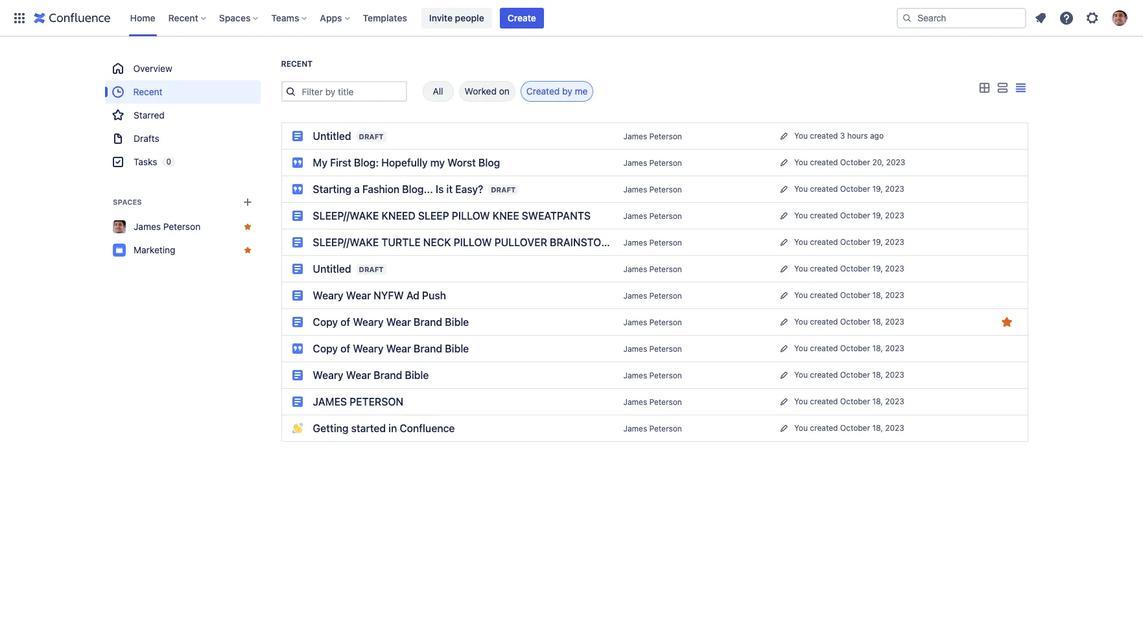 Task type: vqa. For each thing, say whether or not it's contained in the screenshot.
'type' in the Issue type screen schemes LINK
no



Task type: describe. For each thing, give the bounding box(es) containing it.
you for weary wear brand bible page image
[[795, 370, 808, 380]]

0 vertical spatial bible
[[445, 317, 469, 328]]

8 created from the top
[[810, 317, 838, 327]]

by
[[562, 86, 573, 97]]

me
[[575, 86, 588, 97]]

push
[[422, 290, 446, 302]]

2 october from the top
[[841, 184, 871, 194]]

settings icon image
[[1085, 10, 1101, 26]]

peterson for page icon associated with copy
[[650, 318, 682, 327]]

spaces button
[[215, 7, 264, 28]]

wear left "nyfw"
[[346, 290, 371, 302]]

page image for sleep//wake turtle neck pillow pullover brainstorm
[[292, 237, 303, 248]]

1 created from the top
[[810, 131, 838, 141]]

19, for sleep//wake turtle neck pillow pullover brainstorm page image
[[873, 237, 883, 247]]

2023 for page icon associated with weary
[[886, 291, 905, 300]]

you created 3 hours ago
[[795, 131, 884, 141]]

draft for fifth page icon from the bottom
[[359, 132, 384, 141]]

my first blog: hopefully my worst blog
[[313, 157, 500, 169]]

worked
[[465, 86, 497, 97]]

james for james peterson link related to blog icon
[[624, 158, 648, 168]]

blog
[[479, 157, 500, 169]]

2 vertical spatial bible
[[405, 370, 429, 381]]

peterson for third page icon from the bottom of the page
[[650, 264, 682, 274]]

recent link
[[105, 80, 260, 104]]

invite people button
[[422, 7, 492, 28]]

tab list containing all
[[407, 81, 594, 102]]

you for page icon associated with copy
[[795, 317, 808, 327]]

wear up james peterson
[[346, 370, 371, 381]]

pillow for knee
[[452, 210, 490, 222]]

peterson for sleep//wake's page icon
[[650, 211, 682, 221]]

7 created from the top
[[810, 291, 838, 300]]

2023 for :wave: icon
[[886, 424, 905, 433]]

james peterson for sleep//wake's page icon's james peterson link
[[624, 211, 682, 221]]

james peterson for weary wear brand bible page image's james peterson link
[[624, 371, 682, 380]]

weary up weary wear brand bible
[[353, 343, 384, 355]]

october for page icon associated with weary
[[841, 291, 871, 300]]

drafts
[[133, 133, 159, 144]]

you created october 18, 2023 for page icon associated with weary's james peterson link
[[795, 291, 905, 300]]

Filter by title field
[[298, 82, 406, 101]]

compact list image
[[1013, 80, 1029, 96]]

james peterson for page icon associated with weary's james peterson link
[[624, 291, 682, 301]]

1 page image from the top
[[292, 131, 303, 141]]

draft for third page icon from the bottom of the page
[[359, 265, 384, 274]]

you created october 19, 2023 for sleep//wake's page icon's james peterson link
[[795, 211, 905, 221]]

peterson for :wave: icon
[[650, 424, 682, 434]]

2023 for blog icon
[[887, 158, 906, 167]]

create
[[508, 12, 536, 23]]

19, for sleep//wake's page icon
[[873, 211, 883, 221]]

unstar this space image
[[242, 245, 253, 256]]

james peterson
[[313, 396, 404, 408]]

october for sleep//wake's page icon
[[841, 211, 871, 221]]

james peterson link for weary wear brand bible page image
[[624, 371, 682, 380]]

you created october 20, 2023
[[795, 158, 906, 167]]

hours
[[848, 131, 868, 141]]

hopefully
[[382, 157, 428, 169]]

sleep
[[418, 210, 449, 222]]

neck
[[423, 237, 451, 248]]

1 vertical spatial draft
[[491, 186, 516, 194]]

peterson
[[350, 396, 404, 408]]

2023 for sleep//wake turtle neck pillow pullover brainstorm page image
[[886, 237, 905, 247]]

james for third page icon from the bottom of the page's james peterson link
[[624, 264, 648, 274]]

recent inside 'popup button'
[[168, 12, 198, 23]]

james inside sleep//wake turtle neck pillow pullover brainstorm james peterson
[[624, 238, 648, 247]]

created by me button
[[521, 81, 594, 102]]

blog...
[[402, 184, 433, 195]]

you for blog icon
[[795, 158, 808, 167]]

weary down weary wear nyfw ad push
[[353, 317, 384, 328]]

home link
[[126, 7, 159, 28]]

ago
[[871, 131, 884, 141]]

1 vertical spatial recent
[[281, 59, 313, 69]]

page image for weary
[[292, 291, 303, 301]]

blog image
[[292, 158, 303, 168]]

untitled for you created october 19, 2023
[[313, 263, 351, 275]]

james peterson for third page icon from the bottom of the page's james peterson link
[[624, 264, 682, 274]]

pullover
[[495, 237, 548, 248]]

you created october 19, 2023 for third page icon from the bottom of the page's james peterson link
[[795, 264, 905, 274]]

peterson for weary wear brand bible page image
[[650, 371, 682, 380]]

easy?
[[456, 184, 483, 195]]

turtle
[[382, 237, 421, 248]]

all button
[[423, 81, 454, 102]]

apps
[[320, 12, 342, 23]]

october for page image for james peterson
[[841, 397, 871, 407]]

you for page icon associated with weary
[[795, 291, 808, 300]]

you for third page icon from the bottom of the page
[[795, 264, 808, 274]]

blog image for you created october 19, 2023
[[292, 184, 303, 195]]

on
[[499, 86, 510, 97]]

1 copy of weary wear brand bible from the top
[[313, 317, 469, 328]]

my
[[431, 157, 445, 169]]

page image for copy
[[292, 317, 303, 328]]

james for :wave: icon james peterson link
[[624, 424, 648, 434]]

you for sleep//wake's page icon
[[795, 211, 808, 221]]

3 you created october 18, 2023 from the top
[[795, 344, 905, 354]]

people
[[455, 12, 484, 23]]

james peterson link for blog icon
[[624, 158, 682, 168]]

Search field
[[897, 7, 1027, 28]]

it
[[447, 184, 453, 195]]

confluence
[[400, 423, 455, 435]]

drafts link
[[105, 127, 260, 151]]

james for james peterson link corresponding to page image for james peterson
[[624, 397, 648, 407]]

james for weary wear brand bible page image's james peterson link
[[624, 371, 648, 380]]

worked on button
[[459, 81, 516, 102]]

fashion
[[363, 184, 400, 195]]

brainstorm
[[550, 237, 617, 248]]

page image for james peterson
[[292, 397, 303, 407]]

james peterson for james peterson link for fifth page icon from the bottom
[[624, 131, 682, 141]]

wear up weary wear brand bible
[[386, 343, 411, 355]]

nyfw
[[374, 290, 404, 302]]

spaces inside popup button
[[219, 12, 251, 23]]

2 vertical spatial brand
[[374, 370, 402, 381]]

james peterson link for page icon associated with weary
[[624, 291, 682, 301]]

getting started in confluence
[[313, 423, 455, 435]]

unstar image
[[999, 315, 1015, 330]]

2023 for weary wear brand bible page image
[[886, 370, 905, 380]]

2 of from the top
[[341, 343, 350, 355]]

marketing
[[133, 245, 175, 256]]

james peterson for page icon associated with copy james peterson link
[[624, 318, 682, 327]]

appswitcher icon image
[[12, 10, 27, 26]]

a
[[354, 184, 360, 195]]

sweatpants
[[522, 210, 591, 222]]

october for third page icon from the bottom of the page
[[841, 264, 871, 274]]

you for page image for james peterson
[[795, 397, 808, 407]]

october for sleep//wake turtle neck pillow pullover brainstorm page image
[[841, 237, 871, 247]]

1 vertical spatial bible
[[445, 343, 469, 355]]

james peterson link for sleep//wake turtle neck pillow pullover brainstorm page image
[[624, 238, 682, 247]]

recent inside group
[[133, 86, 163, 97]]

3 you from the top
[[795, 184, 808, 194]]

1 you created october 19, 2023 from the top
[[795, 184, 905, 194]]

my
[[313, 157, 328, 169]]

2023 for sleep//wake's page icon
[[886, 211, 905, 221]]

james peterson for james peterson link corresponding to page image for james peterson
[[624, 397, 682, 407]]

11 created from the top
[[810, 397, 838, 407]]

you for fifth page icon from the bottom
[[795, 131, 808, 141]]

worked on
[[465, 86, 510, 97]]

12 created from the top
[[810, 424, 838, 433]]

blog:
[[354, 157, 379, 169]]

james peterson for :wave: icon james peterson link
[[624, 424, 682, 434]]



Task type: locate. For each thing, give the bounding box(es) containing it.
18, for page icon associated with weary's james peterson link
[[873, 291, 883, 300]]

ad
[[407, 290, 420, 302]]

all
[[433, 86, 443, 97]]

james peterson link
[[624, 131, 682, 141], [624, 158, 682, 168], [624, 185, 682, 194], [624, 211, 682, 221], [105, 215, 260, 239], [624, 238, 682, 247], [624, 264, 682, 274], [624, 291, 682, 301], [624, 318, 682, 327], [624, 344, 682, 354], [624, 371, 682, 380], [624, 397, 682, 407], [624, 424, 682, 434]]

draft
[[359, 132, 384, 141], [491, 186, 516, 194], [359, 265, 384, 274]]

sleep//wake turtle neck pillow pullover brainstorm james peterson
[[313, 237, 682, 248]]

starred link
[[105, 104, 260, 127]]

james peterson link for sleep//wake's page icon
[[624, 211, 682, 221]]

you for :wave: icon
[[795, 424, 808, 433]]

you created october 18, 2023 for page icon associated with copy james peterson link
[[795, 317, 905, 327]]

8 october from the top
[[841, 344, 871, 354]]

:wave: image
[[292, 424, 303, 434]]

copy up weary wear brand bible
[[313, 343, 338, 355]]

banner
[[0, 0, 1144, 36]]

2 page image from the top
[[292, 370, 303, 381]]

peterson for page image for james peterson
[[650, 397, 682, 407]]

peterson inside sleep//wake turtle neck pillow pullover brainstorm james peterson
[[650, 238, 682, 247]]

6 october from the top
[[841, 291, 871, 300]]

james peterson link for :wave: icon
[[624, 424, 682, 434]]

recent right home
[[168, 12, 198, 23]]

1 vertical spatial spaces
[[113, 198, 142, 206]]

3 october from the top
[[841, 211, 871, 221]]

4 created from the top
[[810, 211, 838, 221]]

worst
[[448, 157, 476, 169]]

2023 for third page icon from the bottom of the page
[[886, 264, 905, 274]]

peterson for page icon associated with weary
[[650, 291, 682, 301]]

10 october from the top
[[841, 397, 871, 407]]

james for james peterson link for fifth page icon from the bottom
[[624, 131, 648, 141]]

2 you created october 19, 2023 from the top
[[795, 211, 905, 221]]

spaces down tasks
[[113, 198, 142, 206]]

of down weary wear nyfw ad push
[[341, 317, 350, 328]]

james peterson link for page image for james peterson
[[624, 397, 682, 407]]

untitled up weary wear nyfw ad push
[[313, 263, 351, 275]]

18,
[[873, 291, 883, 300], [873, 317, 883, 327], [873, 344, 883, 354], [873, 370, 883, 380], [873, 397, 883, 407], [873, 424, 883, 433]]

18, for james peterson link corresponding to page image for james peterson
[[873, 397, 883, 407]]

4 you from the top
[[795, 211, 808, 221]]

pillow down the sleep//wake kneed sleep pillow knee sweatpants
[[454, 237, 492, 248]]

1 vertical spatial copy
[[313, 343, 338, 355]]

starred
[[133, 110, 164, 121]]

3 page image from the top
[[292, 264, 303, 274]]

page image up :wave: icon
[[292, 397, 303, 407]]

2 copy of weary wear brand bible from the top
[[313, 343, 469, 355]]

draft up blog: at top
[[359, 132, 384, 141]]

recent button
[[164, 7, 211, 28]]

0 vertical spatial untitled
[[313, 130, 351, 142]]

0 vertical spatial brand
[[414, 317, 443, 328]]

0 vertical spatial of
[[341, 317, 350, 328]]

wear
[[346, 290, 371, 302], [386, 317, 411, 328], [386, 343, 411, 355], [346, 370, 371, 381]]

10 you from the top
[[795, 370, 808, 380]]

9 october from the top
[[841, 370, 871, 380]]

0 vertical spatial recent
[[168, 12, 198, 23]]

20,
[[873, 158, 884, 167]]

1 horizontal spatial recent
[[168, 12, 198, 23]]

you for sleep//wake turtle neck pillow pullover brainstorm page image
[[795, 237, 808, 247]]

recent up starred on the left top
[[133, 86, 163, 97]]

1 you from the top
[[795, 131, 808, 141]]

page image up :wave: image
[[292, 370, 303, 381]]

of
[[341, 317, 350, 328], [341, 343, 350, 355]]

1 vertical spatial pillow
[[454, 237, 492, 248]]

2 you from the top
[[795, 158, 808, 167]]

weary
[[313, 290, 344, 302], [353, 317, 384, 328], [353, 343, 384, 355], [313, 370, 344, 381]]

sleep//wake for sleep//wake turtle neck pillow pullover brainstorm james peterson
[[313, 237, 379, 248]]

3
[[841, 131, 845, 141]]

starting
[[313, 184, 352, 195]]

11 you from the top
[[795, 397, 808, 407]]

1 you created october 18, 2023 from the top
[[795, 291, 905, 300]]

1 horizontal spatial spaces
[[219, 12, 251, 23]]

5 18, from the top
[[873, 397, 883, 407]]

page image for weary wear brand bible
[[292, 370, 303, 381]]

in
[[389, 423, 397, 435]]

2023 for page image for james peterson
[[886, 397, 905, 407]]

created
[[527, 86, 560, 97]]

october for :wave: icon
[[841, 424, 871, 433]]

templates link
[[359, 7, 411, 28]]

cards image
[[977, 80, 992, 96]]

copy of weary wear brand bible up weary wear brand bible
[[313, 343, 469, 355]]

6 18, from the top
[[873, 424, 883, 433]]

2 created from the top
[[810, 158, 838, 167]]

0 horizontal spatial spaces
[[113, 198, 142, 206]]

created by me
[[527, 86, 588, 97]]

18, for :wave: icon james peterson link
[[873, 424, 883, 433]]

copy
[[313, 317, 338, 328], [313, 343, 338, 355]]

7 october from the top
[[841, 317, 871, 327]]

you created october 18, 2023
[[795, 291, 905, 300], [795, 317, 905, 327], [795, 344, 905, 354], [795, 370, 905, 380], [795, 397, 905, 407], [795, 424, 905, 433]]

bible
[[445, 317, 469, 328], [445, 343, 469, 355], [405, 370, 429, 381]]

9 you from the top
[[795, 344, 808, 354]]

global element
[[8, 0, 895, 36]]

peterson
[[650, 131, 682, 141], [650, 158, 682, 168], [650, 185, 682, 194], [650, 211, 682, 221], [163, 221, 200, 232], [650, 238, 682, 247], [650, 264, 682, 274], [650, 291, 682, 301], [650, 318, 682, 327], [650, 344, 682, 354], [650, 371, 682, 380], [650, 397, 682, 407], [650, 424, 682, 434]]

james for page icon associated with copy james peterson link
[[624, 318, 648, 327]]

pillow for pullover
[[454, 237, 492, 248]]

james for sleep//wake's page icon's james peterson link
[[624, 211, 648, 221]]

marketing link
[[105, 239, 260, 262]]

12 you from the top
[[795, 424, 808, 433]]

5 october from the top
[[841, 264, 871, 274]]

recent
[[168, 12, 198, 23], [281, 59, 313, 69], [133, 86, 163, 97]]

starting a fashion blog... is it easy?
[[313, 184, 483, 195]]

brand
[[414, 317, 443, 328], [414, 343, 443, 355], [374, 370, 402, 381]]

untitled up first
[[313, 130, 351, 142]]

spaces right recent 'popup button'
[[219, 12, 251, 23]]

1 copy from the top
[[313, 317, 338, 328]]

group
[[105, 57, 260, 174]]

1 19, from the top
[[873, 184, 883, 194]]

copy of weary wear brand bible
[[313, 317, 469, 328], [313, 343, 469, 355]]

october for page icon associated with copy
[[841, 317, 871, 327]]

1 page image from the top
[[292, 237, 303, 248]]

overview link
[[105, 57, 260, 80]]

4 19, from the top
[[873, 264, 883, 274]]

6 you from the top
[[795, 264, 808, 274]]

0
[[166, 157, 171, 167]]

teams button
[[268, 7, 312, 28]]

2023
[[887, 158, 906, 167], [886, 184, 905, 194], [886, 211, 905, 221], [886, 237, 905, 247], [886, 264, 905, 274], [886, 291, 905, 300], [886, 317, 905, 327], [886, 344, 905, 354], [886, 370, 905, 380], [886, 397, 905, 407], [886, 424, 905, 433]]

5 you from the top
[[795, 237, 808, 247]]

0 vertical spatial spaces
[[219, 12, 251, 23]]

18, for page icon associated with copy james peterson link
[[873, 317, 883, 327]]

2 vertical spatial recent
[[133, 86, 163, 97]]

3 19, from the top
[[873, 237, 883, 247]]

weary wear brand bible
[[313, 370, 429, 381]]

1 vertical spatial of
[[341, 343, 350, 355]]

2 18, from the top
[[873, 317, 883, 327]]

overview
[[133, 63, 172, 74]]

you created october 19, 2023 for james peterson link related to sleep//wake turtle neck pillow pullover brainstorm page image
[[795, 237, 905, 247]]

1 sleep//wake from the top
[[313, 210, 379, 222]]

0 vertical spatial page image
[[292, 237, 303, 248]]

4 you created october 19, 2023 from the top
[[795, 264, 905, 274]]

4 you created october 18, 2023 from the top
[[795, 370, 905, 380]]

notification icon image
[[1033, 10, 1049, 26]]

search image
[[902, 13, 913, 23]]

0 vertical spatial pillow
[[452, 210, 490, 222]]

create link
[[500, 7, 544, 28]]

1 blog image from the top
[[292, 184, 303, 195]]

created
[[810, 131, 838, 141], [810, 158, 838, 167], [810, 184, 838, 194], [810, 211, 838, 221], [810, 237, 838, 247], [810, 264, 838, 274], [810, 291, 838, 300], [810, 317, 838, 327], [810, 344, 838, 354], [810, 370, 838, 380], [810, 397, 838, 407], [810, 424, 838, 433]]

blog image for you created october 18, 2023
[[292, 344, 303, 354]]

unstar this space image
[[242, 222, 253, 232]]

copy down weary wear nyfw ad push
[[313, 317, 338, 328]]

weary up james
[[313, 370, 344, 381]]

you
[[795, 131, 808, 141], [795, 158, 808, 167], [795, 184, 808, 194], [795, 211, 808, 221], [795, 237, 808, 247], [795, 264, 808, 274], [795, 291, 808, 300], [795, 317, 808, 327], [795, 344, 808, 354], [795, 370, 808, 380], [795, 397, 808, 407], [795, 424, 808, 433]]

james
[[313, 396, 347, 408]]

kneed
[[382, 210, 416, 222]]

first
[[330, 157, 352, 169]]

1 of from the top
[[341, 317, 350, 328]]

james peterson link for third page icon from the bottom of the page
[[624, 264, 682, 274]]

apps button
[[316, 7, 355, 28]]

banner containing home
[[0, 0, 1144, 36]]

james
[[624, 131, 648, 141], [624, 158, 648, 168], [624, 185, 648, 194], [624, 211, 648, 221], [133, 221, 161, 232], [624, 238, 648, 247], [624, 264, 648, 274], [624, 291, 648, 301], [624, 318, 648, 327], [624, 344, 648, 354], [624, 371, 648, 380], [624, 397, 648, 407], [624, 424, 648, 434]]

0 vertical spatial copy of weary wear brand bible
[[313, 317, 469, 328]]

0 vertical spatial sleep//wake
[[313, 210, 379, 222]]

tasks
[[133, 156, 157, 167]]

invite people
[[429, 12, 484, 23]]

james peterson for james peterson link related to blog icon
[[624, 158, 682, 168]]

page image
[[292, 131, 303, 141], [292, 211, 303, 221], [292, 264, 303, 274], [292, 291, 303, 301], [292, 317, 303, 328]]

sleep//wake
[[313, 210, 379, 222], [313, 237, 379, 248]]

james peterson
[[624, 131, 682, 141], [624, 158, 682, 168], [624, 185, 682, 194], [624, 211, 682, 221], [133, 221, 200, 232], [624, 264, 682, 274], [624, 291, 682, 301], [624, 318, 682, 327], [624, 344, 682, 354], [624, 371, 682, 380], [624, 397, 682, 407], [624, 424, 682, 434]]

confluence image
[[34, 10, 111, 26], [34, 10, 111, 26]]

peterson for fifth page icon from the bottom
[[650, 131, 682, 141]]

templates
[[363, 12, 407, 23]]

1 october from the top
[[841, 158, 871, 167]]

1 vertical spatial brand
[[414, 343, 443, 355]]

you created october 19, 2023
[[795, 184, 905, 194], [795, 211, 905, 221], [795, 237, 905, 247], [795, 264, 905, 274]]

0 vertical spatial draft
[[359, 132, 384, 141]]

11 october from the top
[[841, 424, 871, 433]]

tab list
[[407, 81, 594, 102]]

2023 for page icon associated with copy
[[886, 317, 905, 327]]

page image right unstar this space image
[[292, 237, 303, 248]]

4 october from the top
[[841, 237, 871, 247]]

weary wear nyfw ad push
[[313, 290, 446, 302]]

weary left "nyfw"
[[313, 290, 344, 302]]

2 page image from the top
[[292, 211, 303, 221]]

6 created from the top
[[810, 264, 838, 274]]

invite
[[429, 12, 453, 23]]

2 horizontal spatial recent
[[281, 59, 313, 69]]

sleep//wake kneed sleep pillow knee sweatpants
[[313, 210, 591, 222]]

october
[[841, 158, 871, 167], [841, 184, 871, 194], [841, 211, 871, 221], [841, 237, 871, 247], [841, 264, 871, 274], [841, 291, 871, 300], [841, 317, 871, 327], [841, 344, 871, 354], [841, 370, 871, 380], [841, 397, 871, 407], [841, 424, 871, 433]]

is
[[436, 184, 444, 195]]

5 created from the top
[[810, 237, 838, 247]]

started
[[351, 423, 386, 435]]

knee
[[493, 210, 519, 222]]

3 you created october 19, 2023 from the top
[[795, 237, 905, 247]]

getting
[[313, 423, 349, 435]]

1 untitled from the top
[[313, 130, 351, 142]]

draft up weary wear nyfw ad push
[[359, 265, 384, 274]]

4 page image from the top
[[292, 291, 303, 301]]

2 untitled from the top
[[313, 263, 351, 275]]

october for weary wear brand bible page image
[[841, 370, 871, 380]]

james for page icon associated with weary's james peterson link
[[624, 291, 648, 301]]

2 vertical spatial draft
[[359, 265, 384, 274]]

:wave: image
[[292, 424, 303, 434]]

sleep//wake for sleep//wake kneed sleep pillow knee sweatpants
[[313, 210, 379, 222]]

2 sleep//wake from the top
[[313, 237, 379, 248]]

draft up the knee
[[491, 186, 516, 194]]

2 blog image from the top
[[292, 344, 303, 354]]

19, for third page icon from the bottom of the page
[[873, 264, 883, 274]]

your profile and preferences image
[[1113, 10, 1128, 26]]

1 18, from the top
[[873, 291, 883, 300]]

james peterson link for page icon associated with copy
[[624, 318, 682, 327]]

19,
[[873, 184, 883, 194], [873, 211, 883, 221], [873, 237, 883, 247], [873, 264, 883, 274]]

list image
[[995, 80, 1010, 96]]

3 18, from the top
[[873, 344, 883, 354]]

5 you created october 18, 2023 from the top
[[795, 397, 905, 407]]

1 vertical spatial page image
[[292, 370, 303, 381]]

0 vertical spatial copy
[[313, 317, 338, 328]]

you created october 18, 2023 for :wave: icon james peterson link
[[795, 424, 905, 433]]

4 18, from the top
[[873, 370, 883, 380]]

recent down "teams" popup button
[[281, 59, 313, 69]]

2 copy from the top
[[313, 343, 338, 355]]

0 vertical spatial blog image
[[292, 184, 303, 195]]

3 created from the top
[[810, 184, 838, 194]]

page image
[[292, 237, 303, 248], [292, 370, 303, 381], [292, 397, 303, 407]]

help icon image
[[1059, 10, 1075, 26]]

18, for weary wear brand bible page image's james peterson link
[[873, 370, 883, 380]]

teams
[[271, 12, 299, 23]]

0 horizontal spatial recent
[[133, 86, 163, 97]]

untitled for you created 3 hours ago
[[313, 130, 351, 142]]

9 created from the top
[[810, 344, 838, 354]]

copy of weary wear brand bible down "nyfw"
[[313, 317, 469, 328]]

7 you from the top
[[795, 291, 808, 300]]

blog image
[[292, 184, 303, 195], [292, 344, 303, 354]]

home
[[130, 12, 155, 23]]

1 vertical spatial copy of weary wear brand bible
[[313, 343, 469, 355]]

1 vertical spatial blog image
[[292, 344, 303, 354]]

peterson for blog icon
[[650, 158, 682, 168]]

2 19, from the top
[[873, 211, 883, 221]]

6 you created october 18, 2023 from the top
[[795, 424, 905, 433]]

8 you from the top
[[795, 317, 808, 327]]

create a space image
[[240, 195, 255, 210]]

of up weary wear brand bible
[[341, 343, 350, 355]]

group containing overview
[[105, 57, 260, 174]]

wear down "nyfw"
[[386, 317, 411, 328]]

1 vertical spatial untitled
[[313, 263, 351, 275]]

2 vertical spatial page image
[[292, 397, 303, 407]]

1 vertical spatial sleep//wake
[[313, 237, 379, 248]]

5 page image from the top
[[292, 317, 303, 328]]

you created october 18, 2023 for james peterson link corresponding to page image for james peterson
[[795, 397, 905, 407]]

page image for sleep//wake
[[292, 211, 303, 221]]

you created october 18, 2023 for weary wear brand bible page image's james peterson link
[[795, 370, 905, 380]]

pillow down easy?
[[452, 210, 490, 222]]

3 page image from the top
[[292, 397, 303, 407]]

james peterson link for fifth page icon from the bottom
[[624, 131, 682, 141]]

10 created from the top
[[810, 370, 838, 380]]

2 you created october 18, 2023 from the top
[[795, 317, 905, 327]]

october for blog icon
[[841, 158, 871, 167]]



